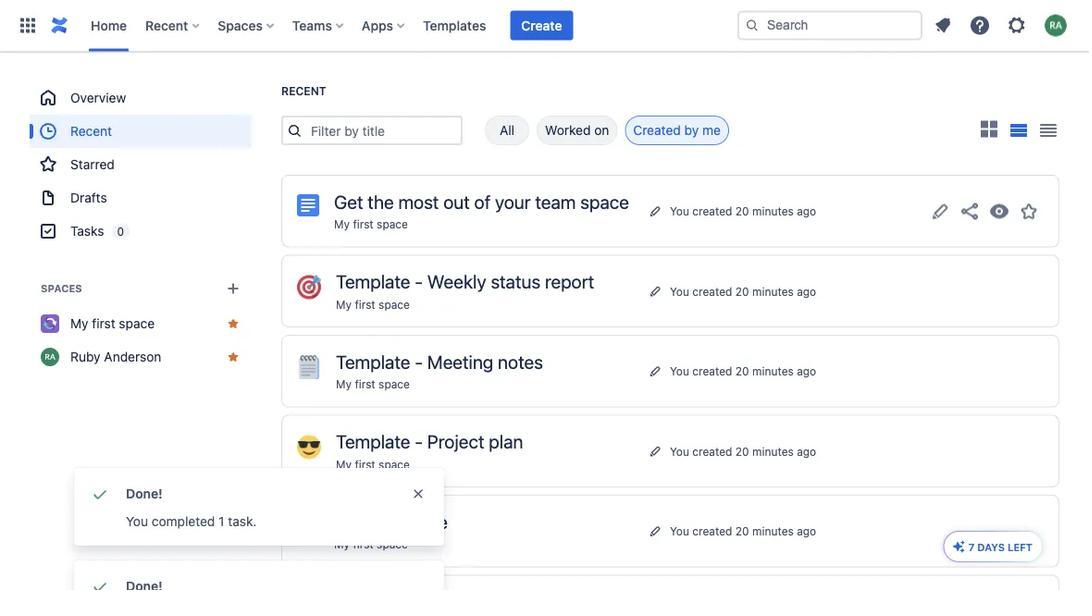 Task type: locate. For each thing, give the bounding box(es) containing it.
plan
[[489, 431, 524, 453]]

cards image
[[979, 118, 1001, 140]]

star image
[[1019, 200, 1041, 222], [1019, 521, 1041, 543]]

page image
[[297, 194, 319, 217]]

worked
[[545, 123, 591, 138]]

- inside template - weekly status report my first space
[[415, 271, 423, 293]]

status
[[491, 271, 541, 293]]

banner
[[0, 0, 1090, 52]]

you created 20 minutes ago for template - weekly status report
[[670, 285, 817, 298]]

7
[[969, 542, 975, 554]]

0 vertical spatial share image
[[959, 200, 982, 222]]

you
[[670, 205, 690, 218], [670, 285, 690, 298], [670, 365, 690, 378], [670, 445, 690, 458], [126, 514, 148, 530], [670, 525, 690, 538]]

3 minutes from the top
[[753, 365, 794, 378]]

template - weekly status report my first space
[[336, 271, 595, 311]]

1 vertical spatial template
[[336, 351, 411, 373]]

share image
[[959, 200, 982, 222], [959, 521, 982, 543]]

3 - from the top
[[415, 431, 423, 453]]

1 ago from the top
[[797, 205, 817, 218]]

premium icon image
[[953, 540, 967, 555]]

home
[[91, 18, 127, 33]]

- inside template - project plan my first space
[[415, 431, 423, 453]]

you created 20 minutes ago for get the most out of your team space
[[670, 205, 817, 218]]

settings icon image
[[1007, 14, 1029, 37]]

template right :sunglasses: icon
[[336, 431, 411, 453]]

tab list
[[463, 116, 730, 145]]

dismiss image
[[411, 487, 426, 502]]

2 - from the top
[[415, 351, 423, 373]]

spaces inside popup button
[[218, 18, 263, 33]]

- for project
[[415, 431, 423, 453]]

teams
[[292, 18, 332, 33]]

recent link
[[30, 115, 252, 148]]

spaces
[[218, 18, 263, 33], [41, 283, 82, 295]]

teams button
[[287, 11, 351, 40]]

template - project plan my first space
[[336, 431, 524, 471]]

ago
[[797, 205, 817, 218], [797, 285, 817, 298], [797, 365, 817, 378], [797, 445, 817, 458], [797, 525, 817, 538]]

recent
[[145, 18, 188, 33], [281, 85, 326, 98], [70, 124, 112, 139]]

created by me button
[[625, 116, 730, 145]]

you for get the most out of your team space
[[670, 205, 690, 218]]

- left the project at the left bottom of page
[[415, 431, 423, 453]]

ruby
[[70, 350, 101, 365]]

help icon image
[[969, 14, 992, 37]]

2 ago from the top
[[797, 285, 817, 298]]

edit image left premium icon
[[930, 521, 952, 543]]

3 you created 20 minutes ago from the top
[[670, 365, 817, 378]]

my
[[334, 218, 350, 231], [336, 298, 352, 311], [70, 316, 88, 331], [336, 378, 352, 391], [336, 458, 352, 471], [334, 511, 359, 533], [334, 538, 350, 551]]

worked on
[[545, 123, 610, 138]]

:notepad_spiral: image
[[297, 356, 321, 380], [297, 356, 321, 380]]

1 vertical spatial star image
[[1019, 521, 1041, 543]]

created
[[634, 123, 681, 138]]

you for template - project plan
[[670, 445, 690, 458]]

4 ago from the top
[[797, 445, 817, 458]]

2 star image from the top
[[1019, 521, 1041, 543]]

project
[[428, 431, 485, 453]]

drafts
[[70, 190, 107, 206]]

template right :dart: image
[[336, 271, 411, 293]]

2 created from the top
[[693, 285, 733, 298]]

0 vertical spatial template
[[336, 271, 411, 293]]

1 you created 20 minutes ago from the top
[[670, 205, 817, 218]]

you created 20 minutes ago for template - meeting notes
[[670, 365, 817, 378]]

my inside template - meeting notes my first space
[[336, 378, 352, 391]]

apps
[[362, 18, 394, 33]]

2 vertical spatial -
[[415, 431, 423, 453]]

1 vertical spatial success image
[[89, 576, 111, 591]]

Search field
[[738, 11, 923, 40]]

template inside template - project plan my first space
[[336, 431, 411, 453]]

star image right days
[[1019, 521, 1041, 543]]

my first space link
[[334, 218, 408, 231], [336, 298, 410, 311], [30, 307, 252, 341], [336, 378, 410, 391], [336, 458, 410, 471], [334, 538, 408, 551]]

2 20 from the top
[[736, 285, 750, 298]]

4 created from the top
[[693, 445, 733, 458]]

confluence image
[[48, 14, 70, 37], [48, 14, 70, 37]]

- for meeting
[[415, 351, 423, 373]]

1 horizontal spatial spaces
[[218, 18, 263, 33]]

days
[[978, 542, 1006, 554]]

0 horizontal spatial recent
[[70, 124, 112, 139]]

you completed 1 task.
[[126, 514, 257, 530]]

- left weekly
[[415, 271, 423, 293]]

3 ago from the top
[[797, 365, 817, 378]]

1 horizontal spatial recent
[[145, 18, 188, 33]]

- left meeting
[[415, 351, 423, 373]]

list image
[[1011, 124, 1028, 137]]

Filter by title field
[[306, 118, 461, 144]]

1 template from the top
[[336, 271, 411, 293]]

3 20 from the top
[[736, 365, 750, 378]]

1 vertical spatial recent
[[281, 85, 326, 98]]

most
[[399, 191, 439, 213]]

2 vertical spatial recent
[[70, 124, 112, 139]]

space
[[581, 191, 630, 213], [377, 218, 408, 231], [379, 298, 410, 311], [119, 316, 155, 331], [379, 378, 410, 391], [379, 458, 410, 471], [399, 511, 448, 533], [377, 538, 408, 551]]

home link
[[85, 11, 132, 40]]

notification icon image
[[932, 14, 955, 37]]

5 ago from the top
[[797, 525, 817, 538]]

compact list image
[[1038, 119, 1060, 142]]

7 days left button
[[945, 532, 1043, 562]]

template inside template - meeting notes my first space
[[336, 351, 411, 373]]

1 vertical spatial share image
[[959, 521, 982, 543]]

1 star image from the top
[[1019, 200, 1041, 222]]

2 vertical spatial template
[[336, 431, 411, 453]]

2 you created 20 minutes ago from the top
[[670, 285, 817, 298]]

1 - from the top
[[415, 271, 423, 293]]

recent up starred
[[70, 124, 112, 139]]

template for template - weekly status report
[[336, 271, 411, 293]]

appswitcher icon image
[[17, 14, 39, 37]]

0 vertical spatial -
[[415, 271, 423, 293]]

ruby anderson
[[70, 350, 161, 365]]

success image
[[89, 483, 111, 506], [89, 576, 111, 591]]

group
[[30, 81, 252, 248]]

1 20 from the top
[[736, 205, 750, 218]]

first
[[353, 218, 374, 231], [355, 298, 376, 311], [92, 316, 115, 331], [355, 378, 376, 391], [355, 458, 376, 471], [364, 511, 395, 533], [353, 538, 374, 551]]

left
[[1008, 542, 1033, 554]]

of
[[475, 191, 491, 213]]

2 edit image from the top
[[930, 521, 952, 543]]

star image right unwatch image
[[1019, 200, 1041, 222]]

1 share image from the top
[[959, 200, 982, 222]]

you created 20 minutes ago
[[670, 205, 817, 218], [670, 285, 817, 298], [670, 365, 817, 378], [670, 445, 817, 458], [670, 525, 817, 538]]

:sunglasses: image
[[297, 436, 321, 460]]

template left meeting
[[336, 351, 411, 373]]

0 vertical spatial spaces
[[218, 18, 263, 33]]

1 minutes from the top
[[753, 205, 794, 218]]

spaces up my first space
[[41, 283, 82, 295]]

my inside template - project plan my first space
[[336, 458, 352, 471]]

template
[[336, 271, 411, 293], [336, 351, 411, 373], [336, 431, 411, 453]]

0 horizontal spatial spaces
[[41, 283, 82, 295]]

5 you created 20 minutes ago from the top
[[670, 525, 817, 538]]

overview link
[[30, 81, 252, 115]]

created for get the most out of your team space
[[693, 205, 733, 218]]

4 minutes from the top
[[753, 445, 794, 458]]

drafts link
[[30, 181, 252, 215]]

4 you created 20 minutes ago from the top
[[670, 445, 817, 458]]

0 vertical spatial success image
[[89, 483, 111, 506]]

get
[[334, 191, 363, 213]]

templates link
[[418, 11, 492, 40]]

templates
[[423, 18, 486, 33]]

worked on button
[[537, 116, 618, 145]]

edit image left unwatch image
[[930, 200, 952, 222]]

1 edit image from the top
[[930, 200, 952, 222]]

create
[[522, 18, 563, 33]]

ago for get the most out of your team space
[[797, 205, 817, 218]]

minutes for template - meeting notes
[[753, 365, 794, 378]]

template inside template - weekly status report my first space
[[336, 271, 411, 293]]

20
[[736, 205, 750, 218], [736, 285, 750, 298], [736, 365, 750, 378], [736, 445, 750, 458], [736, 525, 750, 538]]

edit image for 2nd share image from the top
[[930, 521, 952, 543]]

- inside template - meeting notes my first space
[[415, 351, 423, 373]]

2 minutes from the top
[[753, 285, 794, 298]]

minutes for template - project plan
[[753, 445, 794, 458]]

recent down teams
[[281, 85, 326, 98]]

1 vertical spatial edit image
[[930, 521, 952, 543]]

my first space my first space
[[334, 511, 448, 551]]

0 vertical spatial recent
[[145, 18, 188, 33]]

0 vertical spatial edit image
[[930, 200, 952, 222]]

team
[[536, 191, 576, 213]]

:sunglasses: image
[[297, 436, 321, 460]]

1 vertical spatial -
[[415, 351, 423, 373]]

edit image
[[930, 200, 952, 222], [930, 521, 952, 543]]

created
[[693, 205, 733, 218], [693, 285, 733, 298], [693, 365, 733, 378], [693, 445, 733, 458], [693, 525, 733, 538]]

3 template from the top
[[336, 431, 411, 453]]

my first space
[[70, 316, 155, 331]]

1 created from the top
[[693, 205, 733, 218]]

my first space link for template - meeting notes
[[336, 378, 410, 391]]

minutes
[[753, 205, 794, 218], [753, 285, 794, 298], [753, 365, 794, 378], [753, 445, 794, 458], [753, 525, 794, 538]]

3 created from the top
[[693, 365, 733, 378]]

2 template from the top
[[336, 351, 411, 373]]

-
[[415, 271, 423, 293], [415, 351, 423, 373], [415, 431, 423, 453]]

starred
[[70, 157, 115, 172]]

spaces right recent 'dropdown button'
[[218, 18, 263, 33]]

0 vertical spatial star image
[[1019, 200, 1041, 222]]

recent right home on the left top
[[145, 18, 188, 33]]

minutes for template - weekly status report
[[753, 285, 794, 298]]

4 20 from the top
[[736, 445, 750, 458]]



Task type: describe. For each thing, give the bounding box(es) containing it.
my inside template - weekly status report my first space
[[336, 298, 352, 311]]

overview
[[70, 90, 126, 106]]

ruby anderson link
[[30, 341, 252, 374]]

all button
[[485, 116, 530, 145]]

template - meeting notes my first space
[[336, 351, 543, 391]]

- for weekly
[[415, 271, 423, 293]]

edit image for 2nd share image from the bottom
[[930, 200, 952, 222]]

done!
[[126, 487, 163, 502]]

the
[[368, 191, 394, 213]]

ago for template - meeting notes
[[797, 365, 817, 378]]

my first space link for template - project plan
[[336, 458, 410, 471]]

created for template - weekly status report
[[693, 285, 733, 298]]

you for template - meeting notes
[[670, 365, 690, 378]]

my inside get the most out of your team space my first space
[[334, 218, 350, 231]]

tab list containing all
[[463, 116, 730, 145]]

first inside template - weekly status report my first space
[[355, 298, 376, 311]]

template for template - meeting notes
[[336, 351, 411, 373]]

create a space image
[[222, 278, 244, 300]]

first inside get the most out of your team space my first space
[[353, 218, 374, 231]]

7 days left
[[969, 542, 1033, 554]]

tasks
[[70, 224, 104, 239]]

2 share image from the top
[[959, 521, 982, 543]]

spaces button
[[212, 11, 281, 40]]

5 20 from the top
[[736, 525, 750, 538]]

1
[[219, 514, 225, 530]]

report
[[545, 271, 595, 293]]

1 success image from the top
[[89, 483, 111, 506]]

get the most out of your team space my first space
[[334, 191, 630, 231]]

by
[[685, 123, 699, 138]]

my first space link for template - weekly status report
[[336, 298, 410, 311]]

apps button
[[356, 11, 412, 40]]

:dart: image
[[297, 275, 321, 300]]

my first space link for my first space
[[334, 538, 408, 551]]

recent inside recent "link"
[[70, 124, 112, 139]]

your
[[495, 191, 531, 213]]

meeting
[[428, 351, 494, 373]]

global element
[[11, 0, 734, 51]]

starred link
[[30, 148, 252, 181]]

my first space link for get the most out of your team space
[[334, 218, 408, 231]]

completed
[[152, 514, 215, 530]]

2 horizontal spatial recent
[[281, 85, 326, 98]]

created by me
[[634, 123, 721, 138]]

out
[[444, 191, 470, 213]]

notes
[[498, 351, 543, 373]]

20 for get the most out of your team space
[[736, 205, 750, 218]]

2 success image from the top
[[89, 576, 111, 591]]

space inside template - project plan my first space
[[379, 458, 410, 471]]

minutes for get the most out of your team space
[[753, 205, 794, 218]]

anderson
[[104, 350, 161, 365]]

unwatch image
[[989, 200, 1011, 222]]

recent inside recent 'dropdown button'
[[145, 18, 188, 33]]

on
[[595, 123, 610, 138]]

you for template - weekly status report
[[670, 285, 690, 298]]

first inside template - project plan my first space
[[355, 458, 376, 471]]

5 created from the top
[[693, 525, 733, 538]]

search image
[[745, 18, 760, 33]]

unstar this space image
[[226, 350, 241, 365]]

all
[[500, 123, 515, 138]]

your profile and preferences image
[[1045, 14, 1068, 37]]

create link
[[511, 11, 574, 40]]

you created 20 minutes ago for template - project plan
[[670, 445, 817, 458]]

banner containing home
[[0, 0, 1090, 52]]

created for template - project plan
[[693, 445, 733, 458]]

20 for template - project plan
[[736, 445, 750, 458]]

group containing overview
[[30, 81, 252, 248]]

space inside template - weekly status report my first space
[[379, 298, 410, 311]]

space inside template - meeting notes my first space
[[379, 378, 410, 391]]

20 for template - meeting notes
[[736, 365, 750, 378]]

0
[[117, 225, 124, 238]]

template for template - project plan
[[336, 431, 411, 453]]

created for template - meeting notes
[[693, 365, 733, 378]]

1 vertical spatial spaces
[[41, 283, 82, 295]]

first inside template - meeting notes my first space
[[355, 378, 376, 391]]

recent button
[[140, 11, 207, 40]]

5 minutes from the top
[[753, 525, 794, 538]]

:dart: image
[[297, 275, 321, 300]]

unstar this space image
[[226, 317, 241, 331]]

ago for template - project plan
[[797, 445, 817, 458]]

ago for template - weekly status report
[[797, 285, 817, 298]]

me
[[703, 123, 721, 138]]

20 for template - weekly status report
[[736, 285, 750, 298]]

task.
[[228, 514, 257, 530]]

weekly
[[428, 271, 487, 293]]



Task type: vqa. For each thing, say whether or not it's contained in the screenshot.
Tasks
yes



